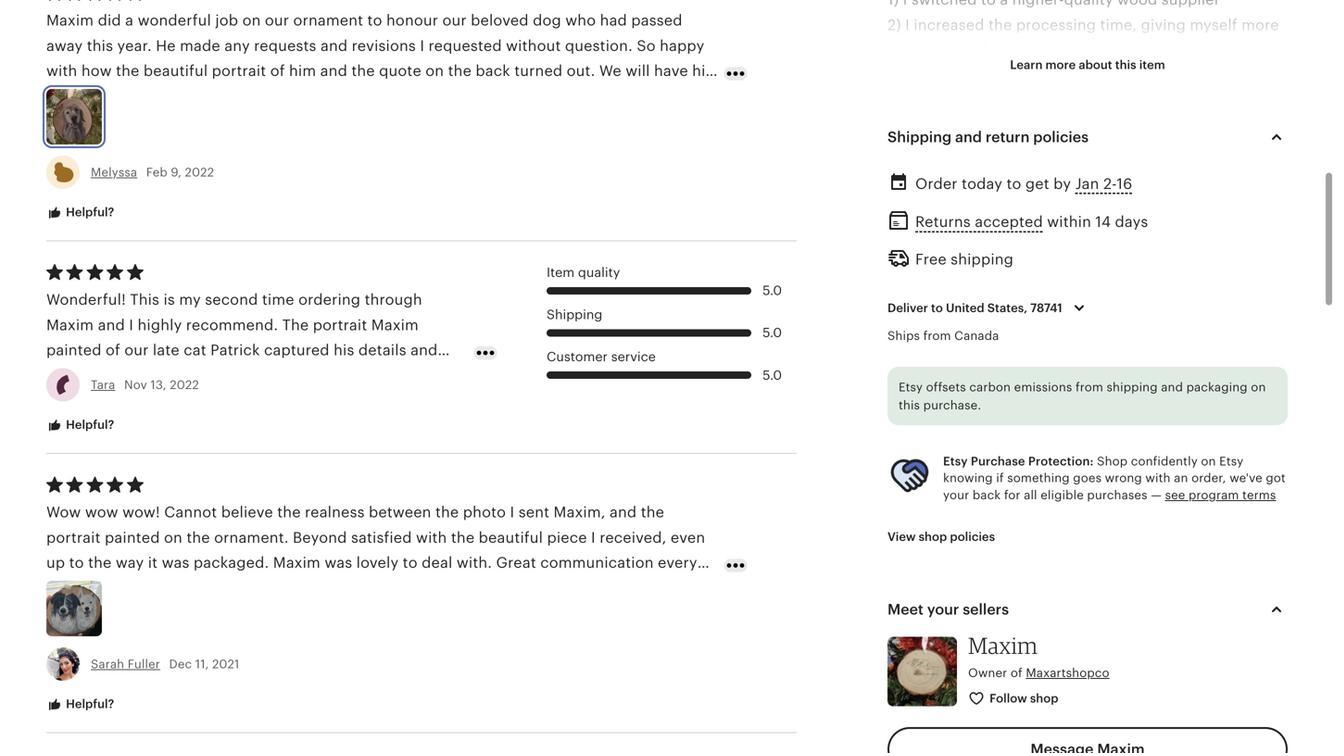 Task type: locate. For each thing, give the bounding box(es) containing it.
1 vertical spatial even
[[195, 580, 230, 597]]

painted for wow wow wow! cannot believe the realness between the photo i sent maxim, and the portrait painted on the ornament. beyond satisfied with the beautiful piece i received, even up to the way it was packaged. maxim was lovely to deal with. great communication every step of the way, and even sent me a picture before shipping it out to ensure i was satisfied.  if you are on the fence about which shop to purchase your pet portrait ornament's from, go with maxim without hesitation! :)
[[105, 529, 160, 546]]

i inside some pictures under the reviews show ornaments made before this year's change, so with the new higher processing time and price increase expect your ornament to be painted with more detail, precision, and generally higher quality. regardless, i encourage you to look through all the reviews to see everyone's experience!
[[1185, 218, 1190, 235]]

portrait inside wonderful! this is my second time ordering through maxim and i highly recommend. the portrait maxim painted of our late cat patrick captured his details and personality perfectly. this is a beautiful keepsake to have. thank you again maxim, from our whole family! ❤️
[[313, 317, 367, 333]]

and up untracked
[[1161, 380, 1183, 394]]

2 horizontal spatial from
[[1076, 380, 1104, 394]]

to down the great
[[524, 580, 539, 597]]

near
[[1049, 546, 1081, 563]]

this up photos.
[[1085, 546, 1112, 563]]

seller
[[950, 546, 989, 563]]

1 horizontal spatial painted
[[105, 529, 160, 546]]

0 vertical spatial higher
[[1240, 143, 1286, 159]]

my inside wonderful! this is my second time ordering through maxim and i highly recommend. the portrait maxim painted of our late cat patrick captured his details and personality perfectly. this is a beautiful keepsake to have. thank you again maxim, from our whole family! ❤️
[[179, 292, 201, 308]]

tara
[[91, 378, 115, 392]]

did
[[98, 12, 121, 29]]

1 horizontal spatial was
[[325, 555, 352, 571]]

shipping up untracked
[[1107, 380, 1158, 394]]

1 vertical spatial price
[[1039, 168, 1077, 185]]

❤️ right family!
[[391, 392, 406, 409]]

within inside how to order after placing your order use esty messaging to send me a picture of your pet to reference. there is a 'contact seller button' near this listing or my profile and that's where you send the photos. i'll be focusing on its upper head region so try to make sure you have a more-less clear, eye-level photo of your pet. i'll reach out to you on etsy messaging first within the first couple of hours of placing the order if i don't receive a photo so don't worry if you are having any trouble sending it.
[[1202, 647, 1246, 663]]

0 vertical spatial pet
[[1038, 521, 1062, 537]]

helpful? down thank
[[63, 418, 114, 432]]

try
[[1046, 596, 1066, 613]]

all
[[1034, 243, 1050, 260], [1024, 488, 1038, 502]]

0 vertical spatial i'll
[[1136, 571, 1152, 588]]

1 vertical spatial without
[[133, 630, 188, 647]]

1 horizontal spatial out
[[953, 647, 977, 663]]

if up having
[[1185, 672, 1195, 689]]

shop
[[919, 530, 947, 544], [292, 605, 327, 622], [1030, 692, 1059, 706]]

so down the "show"
[[1122, 143, 1139, 159]]

beautiful down "he"
[[143, 63, 208, 79]]

1 horizontal spatial before
[[932, 143, 979, 159]]

back down requested
[[476, 63, 510, 79]]

0 vertical spatial made
[[180, 37, 220, 54]]

order down something
[[1022, 495, 1061, 512]]

0 horizontal spatial have
[[654, 63, 688, 79]]

helpful? button
[[32, 196, 128, 230], [32, 408, 128, 443], [32, 688, 128, 722]]

jan 2-16 button
[[1075, 171, 1133, 198]]

generally
[[919, 218, 986, 235]]

3 helpful? button from the top
[[32, 688, 128, 722]]

0 horizontal spatial send
[[1010, 571, 1045, 588]]

photo
[[463, 504, 506, 521], [1074, 621, 1117, 638], [957, 697, 1000, 714]]

time inside wonderful! this is my second time ordering through maxim and i highly recommend. the portrait maxim painted of our late cat patrick captured his details and personality perfectly. this is a beautiful keepsake to have. thank you again maxim, from our whole family! ❤️
[[262, 292, 294, 308]]

and inside the etsy offsets carbon emissions from shipping and packaging on this purchase.
[[1161, 380, 1183, 394]]

price for change,
[[1039, 168, 1077, 185]]

1 horizontal spatial shipping
[[888, 129, 952, 146]]

the down way
[[101, 580, 124, 597]]

states,
[[988, 301, 1028, 315]]

melyssa
[[91, 165, 137, 179]]

0 vertical spatial price
[[958, 67, 995, 84]]

0 vertical spatial have
[[654, 63, 688, 79]]

is inside **if you would like your package tracked/ sent with 1–2- day shipping, please select the upgrade at checkout*. otherwise, the free shipping is untracked and sent by canada post.
[[1098, 395, 1109, 411]]

painting
[[1014, 42, 1074, 59]]

passed
[[631, 12, 683, 29]]

helpful? button for wow wow wow! cannot believe the realness between the photo i sent maxim, and the portrait painted on the ornament. beyond satisfied with the beautiful piece i received, even up to the way it was packaged. maxim was lovely to deal with. great communication every step of the way, and even sent me a picture before shipping it out to ensure i was satisfied.  if you are on the fence about which shop to purchase your pet portrait ornament's from, go with maxim without hesitation! :)
[[32, 688, 128, 722]]

home
[[166, 88, 207, 104]]

3 helpful? from the top
[[63, 698, 114, 711]]

detail,
[[1139, 193, 1184, 210]]

every
[[658, 555, 698, 571]]

portrait inside 'maxim did a wonderful job on our ornament to honour our beloved dog who had passed away this year. he made any requests and revisions i requested without question. so happy with how the beautiful portrait of him  and the quote on the back turned out. we will have his ornament in our home forever ❤️'
[[212, 63, 266, 79]]

0 vertical spatial my
[[179, 292, 201, 308]]

otherwise,
[[888, 395, 966, 411]]

you right worry
[[1125, 697, 1151, 714]]

before
[[932, 143, 979, 159], [364, 580, 411, 597]]

1 vertical spatial be
[[1156, 571, 1174, 588]]

all inside some pictures under the reviews show ornaments made before this year's change, so with the new higher processing time and price increase expect your ornament to be painted with more detail, precision, and generally higher quality. regardless, i encourage you to look through all the reviews to see everyone's experience!
[[1034, 243, 1050, 260]]

on inside the etsy offsets carbon emissions from shipping and packaging on this purchase.
[[1251, 380, 1266, 394]]

2 vertical spatial if
[[1111, 697, 1121, 714]]

so left the try
[[1026, 596, 1042, 613]]

from inside the etsy offsets carbon emissions from shipping and packaging on this purchase.
[[1076, 380, 1104, 394]]

1 horizontal spatial about
[[1079, 58, 1113, 72]]

time inside some pictures under the reviews show ornaments made before this year's change, so with the new higher processing time and price increase expect your ornament to be painted with more detail, precision, and generally higher quality. regardless, i encourage you to look through all the reviews to see everyone's experience!
[[972, 168, 1004, 185]]

painted inside some pictures under the reviews show ornaments made before this year's change, so with the new higher processing time and price increase expect your ornament to be painted with more detail, precision, and generally higher quality. regardless, i encourage you to look through all the reviews to see everyone's experience!
[[1003, 193, 1058, 210]]

ordering
[[298, 292, 361, 308]]

photo inside 'wow wow wow! cannot believe the realness between the photo i sent maxim, and the portrait painted on the ornament. beyond satisfied with the beautiful piece i received, even up to the way it was packaged. maxim was lovely to deal with. great communication every step of the way, and even sent me a picture before shipping it out to ensure i was satisfied.  if you are on the fence about which shop to purchase your pet portrait ornament's from, go with maxim without hesitation! :)'
[[463, 504, 506, 521]]

0 horizontal spatial from
[[224, 392, 258, 409]]

shipping for shipping
[[547, 307, 603, 322]]

me inside 'wow wow wow! cannot believe the realness between the photo i sent maxim, and the portrait painted on the ornament. beyond satisfied with the beautiful piece i received, even up to the way it was packaged. maxim was lovely to deal with. great communication every step of the way, and even sent me a picture before shipping it out to ensure i was satisfied.  if you are on the fence about which shop to purchase your pet portrait ornament's from, go with maxim without hesitation! :)'
[[269, 580, 292, 597]]

0 vertical spatial had
[[600, 12, 627, 29]]

packaged.
[[194, 555, 269, 571]]

trouble
[[888, 722, 940, 739]]

1 vertical spatial canada
[[888, 420, 943, 437]]

made inside some pictures under the reviews show ornaments made before this year's change, so with the new higher processing time and price increase expect your ornament to be painted with more detail, precision, and generally higher quality. regardless, i encourage you to look through all the reviews to see everyone's experience!
[[888, 143, 928, 159]]

1 vertical spatial shipping
[[547, 307, 603, 322]]

photo down make
[[1074, 621, 1117, 638]]

your inside **if you would like your package tracked/ sent with 1–2- day shipping, please select the upgrade at checkout*. otherwise, the free shipping is untracked and sent by canada post.
[[1022, 344, 1054, 361]]

i inside how to order after placing your order use esty messaging to send me a picture of your pet to reference. there is a 'contact seller button' near this listing or my profile and that's where you send the photos. i'll be focusing on its upper head region so try to make sure you have a more-less clear, eye-level photo of your pet. i'll reach out to you on etsy messaging first within the first couple of hours of placing the order if i don't receive a photo so don't worry if you are having any trouble sending it.
[[1199, 672, 1203, 689]]

of left the him
[[270, 63, 285, 79]]

by down checkout*. on the right
[[1257, 395, 1274, 411]]

wrong
[[1105, 471, 1142, 485]]

wow
[[46, 504, 81, 521]]

0 horizontal spatial ❤️
[[267, 88, 282, 104]]

ships
[[888, 329, 920, 343]]

9,
[[171, 165, 182, 179]]

have down focusing
[[1197, 596, 1231, 613]]

on inside 'shop confidently on etsy knowing if something goes wrong with an order, we've got your back for all eligible purchases —'
[[1201, 455, 1216, 468]]

helpful? for wow wow wow! cannot believe the realness between the photo i sent maxim, and the portrait painted on the ornament. beyond satisfied with the beautiful piece i received, even up to the way it was packaged. maxim was lovely to deal with. great communication every step of the way, and even sent me a picture before shipping it out to ensure i was satisfied.  if you are on the fence about which shop to purchase your pet portrait ornament's from, go with maxim without hesitation! :)
[[63, 698, 114, 711]]

with up —
[[1146, 471, 1171, 485]]

painted inside 'wow wow wow! cannot believe the realness between the photo i sent maxim, and the portrait painted on the ornament. beyond satisfied with the beautiful piece i received, even up to the way it was packaged. maxim was lovely to deal with. great communication every step of the way, and even sent me a picture before shipping it out to ensure i was satisfied.  if you are on the fence about which shop to purchase your pet portrait ornament's from, go with maxim without hesitation! :)'
[[105, 529, 160, 546]]

etsy purchase protection:
[[943, 455, 1094, 468]]

nov
[[124, 378, 147, 392]]

with
[[46, 63, 77, 79], [1143, 143, 1174, 159], [1063, 193, 1094, 210], [1224, 344, 1255, 361], [1146, 471, 1171, 485], [416, 529, 447, 546], [46, 630, 77, 647]]

with up checkout*. on the right
[[1224, 344, 1255, 361]]

send down button' at bottom
[[1010, 571, 1045, 588]]

pet up near
[[1038, 521, 1062, 537]]

ornament down order
[[888, 193, 958, 210]]

1 vertical spatial me
[[269, 580, 292, 597]]

more right myself
[[1242, 17, 1279, 33]]

5.0
[[763, 283, 782, 298], [763, 325, 782, 340], [763, 368, 782, 382]]

of down sure
[[1122, 621, 1136, 638]]

ornament inside 2) i increased the processing time, giving myself more time to spend on painting your ornament 3) i had a price increase for the ornaments.
[[1114, 42, 1184, 59]]

2 horizontal spatial photo
[[1074, 621, 1117, 638]]

1 horizontal spatial pet
[[1038, 521, 1062, 537]]

you inside wonderful! this is my second time ordering through maxim and i highly recommend. the portrait maxim painted of our late cat patrick captured his details and personality perfectly. this is a beautiful keepsake to have. thank you again maxim, from our whole family! ❤️
[[94, 392, 120, 409]]

don't up having
[[1207, 672, 1244, 689]]

to inside dropdown button
[[931, 301, 943, 315]]

had up question.
[[600, 12, 627, 29]]

something
[[1007, 471, 1070, 485]]

1 horizontal spatial picture
[[927, 521, 978, 537]]

processing
[[1016, 17, 1096, 33], [888, 168, 968, 185]]

canada up would
[[955, 329, 999, 343]]

increase inside some pictures under the reviews show ornaments made before this year's change, so with the new higher processing time and price increase expect your ornament to be painted with more detail, precision, and generally higher quality. regardless, i encourage you to look through all the reviews to see everyone's experience!
[[1081, 168, 1142, 185]]

is inside how to order after placing your order use esty messaging to send me a picture of your pet to reference. there is a 'contact seller button' near this listing or my profile and that's where you send the photos. i'll be focusing on its upper head region so try to make sure you have a more-less clear, eye-level photo of your pet. i'll reach out to you on etsy messaging first within the first couple of hours of placing the order if i don't receive a photo so don't worry if you are having any trouble sending it.
[[1208, 521, 1219, 537]]

out inside 'wow wow wow! cannot believe the realness between the photo i sent maxim, and the portrait painted on the ornament. beyond satisfied with the beautiful piece i received, even up to the way it was packaged. maxim was lovely to deal with. great communication every step of the way, and even sent me a picture before shipping it out to ensure i was satisfied.  if you are on the fence about which shop to purchase your pet portrait ornament's from, go with maxim without hesitation! :)'
[[496, 580, 520, 597]]

5.0 for service
[[763, 368, 782, 382]]

to left united
[[931, 301, 943, 315]]

the left new
[[1178, 143, 1202, 159]]

0 horizontal spatial by
[[1054, 176, 1071, 192]]

all inside 'shop confidently on etsy knowing if something goes wrong with an order, we've got your back for all eligible purchases —'
[[1024, 488, 1038, 502]]

1 5.0 from the top
[[763, 283, 782, 298]]

show
[[1130, 117, 1168, 134]]

item quality
[[547, 265, 620, 280]]

time inside 2) i increased the processing time, giving myself more time to spend on painting your ornament 3) i had a price increase for the ornaments.
[[888, 42, 920, 59]]

1 vertical spatial painted
[[46, 342, 102, 359]]

learn
[[1010, 58, 1043, 72]]

1 vertical spatial his
[[334, 342, 354, 359]]

helpful? down melyssa
[[63, 205, 114, 219]]

maxim owner of maxartshopco
[[968, 632, 1110, 680]]

of inside 'wow wow wow! cannot believe the realness between the photo i sent maxim, and the portrait painted on the ornament. beyond satisfied with the beautiful piece i received, even up to the way it was packaged. maxim was lovely to deal with. great communication every step of the way, and even sent me a picture before shipping it out to ensure i was satisfied.  if you are on the fence about which shop to purchase your pet portrait ornament's from, go with maxim without hesitation! :)'
[[82, 580, 97, 597]]

1 vertical spatial more
[[1046, 58, 1076, 72]]

is up the highly
[[164, 292, 175, 308]]

1 vertical spatial my
[[1183, 546, 1205, 563]]

make
[[1089, 596, 1128, 613]]

purchase
[[971, 455, 1025, 468]]

follow
[[990, 692, 1027, 706]]

the up received,
[[641, 504, 664, 521]]

0 horizontal spatial any
[[224, 37, 250, 54]]

etsy offsets carbon emissions from shipping and packaging on this purchase.
[[899, 380, 1266, 412]]

and down year's
[[1008, 168, 1035, 185]]

is down patrick
[[237, 367, 248, 384]]

price inside some pictures under the reviews show ornaments made before this year's change, so with the new higher processing time and price increase expect your ornament to be painted with more detail, precision, and generally higher quality. regardless, i encourage you to look through all the reviews to see everyone's experience!
[[1039, 168, 1077, 185]]

0 vertical spatial his
[[692, 63, 713, 79]]

more inside 2) i increased the processing time, giving myself more time to spend on painting your ornament 3) i had a price increase for the ornaments.
[[1242, 17, 1279, 33]]

2 vertical spatial time
[[262, 292, 294, 308]]

more
[[1242, 17, 1279, 33], [1046, 58, 1076, 72], [1098, 193, 1135, 210]]

free shipping
[[916, 251, 1014, 268]]

2 vertical spatial more
[[1098, 193, 1135, 210]]

1 vertical spatial pet
[[458, 605, 482, 622]]

time up the
[[262, 292, 294, 308]]

the up with.
[[451, 529, 475, 546]]

0 vertical spatial beautiful
[[143, 63, 208, 79]]

ornament.
[[214, 529, 289, 546]]

placing
[[928, 495, 982, 512], [1057, 672, 1110, 689]]

all down something
[[1024, 488, 1038, 502]]

❤️ inside wonderful! this is my second time ordering through maxim and i highly recommend. the portrait maxim painted of our late cat patrick captured his details and personality perfectly. this is a beautiful keepsake to have. thank you again maxim, from our whole family! ❤️
[[391, 392, 406, 409]]

increase inside 2) i increased the processing time, giving myself more time to spend on painting your ornament 3) i had a price increase for the ornaments.
[[1000, 67, 1061, 84]]

0 vertical spatial for
[[1065, 67, 1085, 84]]

head
[[935, 596, 971, 613]]

to left 'purchase'
[[331, 605, 346, 622]]

0 vertical spatial time
[[888, 42, 920, 59]]

1 helpful? button from the top
[[32, 196, 128, 230]]

details
[[358, 342, 407, 359]]

1 horizontal spatial back
[[973, 488, 1001, 502]]

1 vertical spatial for
[[1004, 488, 1021, 502]]

0 vertical spatial helpful? button
[[32, 196, 128, 230]]

2 horizontal spatial if
[[1185, 672, 1195, 689]]

pet inside how to order after placing your order use esty messaging to send me a picture of your pet to reference. there is a 'contact seller button' near this listing or my profile and that's where you send the photos. i'll be focusing on its upper head region so try to make sure you have a more-less clear, eye-level photo of your pet. i'll reach out to you on etsy messaging first within the first couple of hours of placing the order if i don't receive a photo so don't worry if you are having any trouble sending it.
[[1038, 521, 1062, 537]]

0 horizontal spatial back
[[476, 63, 510, 79]]

pet down with.
[[458, 605, 482, 622]]

1 vertical spatial are
[[1155, 697, 1178, 714]]

shop for view
[[919, 530, 947, 544]]

0 vertical spatial through
[[972, 243, 1030, 260]]

fence
[[154, 605, 194, 622]]

shop inside 'wow wow wow! cannot believe the realness between the photo i sent maxim, and the portrait painted on the ornament. beyond satisfied with the beautiful piece i received, even up to the way it was packaged. maxim was lovely to deal with. great communication every step of the way, and even sent me a picture before shipping it out to ensure i was satisfied.  if you are on the fence about which shop to purchase your pet portrait ornament's from, go with maxim without hesitation! :)'
[[292, 605, 327, 622]]

0 vertical spatial by
[[1054, 176, 1071, 192]]

of up follow shop
[[1038, 672, 1052, 689]]

shop
[[1097, 455, 1128, 468]]

with down step
[[46, 630, 77, 647]]

0 vertical spatial without
[[506, 37, 561, 54]]

i inside wonderful! this is my second time ordering through maxim and i highly recommend. the portrait maxim painted of our late cat patrick captured his details and personality perfectly. this is a beautiful keepsake to have. thank you again maxim, from our whole family! ❤️
[[129, 317, 134, 333]]

to
[[367, 12, 382, 29], [924, 42, 939, 59], [1007, 176, 1022, 192], [962, 193, 977, 210], [918, 243, 933, 260], [1141, 243, 1156, 260], [931, 301, 943, 315], [404, 367, 419, 384], [1211, 495, 1226, 512], [1066, 521, 1081, 537], [69, 555, 84, 571], [403, 555, 418, 571], [524, 580, 539, 597], [1070, 596, 1085, 613], [331, 605, 346, 622], [981, 647, 996, 663]]

even down packaged. at the left
[[195, 580, 230, 597]]

at
[[1180, 369, 1194, 386]]

i down precision,
[[1185, 218, 1190, 235]]

increase for on
[[1000, 67, 1061, 84]]

or
[[1164, 546, 1179, 563]]

step
[[46, 580, 78, 597]]

and right the him
[[320, 63, 347, 79]]

more inside some pictures under the reviews show ornaments made before this year's change, so with the new higher processing time and price increase expect your ornament to be painted with more detail, precision, and generally higher quality. regardless, i encourage you to look through all the reviews to see everyone's experience!
[[1098, 193, 1135, 210]]

shop for follow
[[1030, 692, 1059, 706]]

1 horizontal spatial photo
[[957, 697, 1000, 714]]

2 helpful? from the top
[[63, 418, 114, 432]]

1 horizontal spatial increase
[[1081, 168, 1142, 185]]

shipping inside dropdown button
[[888, 129, 952, 146]]

painted inside wonderful! this is my second time ordering through maxim and i highly recommend. the portrait maxim painted of our late cat patrick captured his details and personality perfectly. this is a beautiful keepsake to have. thank you again maxim, from our whole family! ❤️
[[46, 342, 102, 359]]

0 horizontal spatial are
[[77, 605, 100, 622]]

a inside wonderful! this is my second time ordering through maxim and i highly recommend. the portrait maxim painted of our late cat patrick captured his details and personality perfectly. this is a beautiful keepsake to have. thank you again maxim, from our whole family! ❤️
[[252, 367, 261, 384]]

1 vertical spatial higher
[[990, 218, 1037, 235]]

❤️
[[267, 88, 282, 104], [391, 392, 406, 409]]

2 horizontal spatial painted
[[1003, 193, 1058, 210]]

2 vertical spatial painted
[[105, 529, 160, 546]]

maxim
[[46, 12, 94, 29], [46, 317, 94, 333], [371, 317, 419, 333], [273, 555, 321, 571], [81, 630, 129, 647], [968, 632, 1038, 659]]

to
[[929, 470, 949, 487]]

picture up seller
[[927, 521, 978, 537]]

1 horizontal spatial i'll
[[1136, 571, 1152, 588]]

shipping down emissions
[[1031, 395, 1094, 411]]

don't down the hours
[[1025, 697, 1062, 714]]

shop inside button
[[1030, 692, 1059, 706]]

a up 'profile'
[[1223, 521, 1232, 537]]

3 5.0 from the top
[[763, 368, 782, 382]]

tracked/
[[1124, 344, 1185, 361]]

1 horizontal spatial policies
[[1033, 129, 1089, 146]]

0 vertical spatial it
[[148, 555, 158, 571]]

1 horizontal spatial through
[[972, 243, 1030, 260]]

1 horizontal spatial within
[[1202, 647, 1246, 663]]

1 vertical spatial have
[[1197, 596, 1231, 613]]

0 vertical spatial within
[[1047, 214, 1092, 230]]

1 vertical spatial before
[[364, 580, 411, 597]]

1 vertical spatial so
[[1026, 596, 1042, 613]]

0 vertical spatial order
[[1022, 495, 1061, 512]]

you left free
[[888, 243, 914, 260]]

our up requests
[[265, 12, 289, 29]]

which
[[244, 605, 288, 622]]

1 horizontal spatial price
[[1039, 168, 1077, 185]]

follow shop
[[990, 692, 1059, 706]]

and
[[321, 37, 348, 54], [320, 63, 347, 79], [955, 129, 982, 146], [1008, 168, 1035, 185], [888, 218, 915, 235], [98, 317, 125, 333], [411, 342, 438, 359], [1161, 380, 1183, 394], [1190, 395, 1218, 411], [610, 504, 637, 521], [1260, 546, 1287, 563], [164, 580, 191, 597]]

and up "have." on the left
[[411, 342, 438, 359]]

0 vertical spatial me
[[888, 521, 910, 537]]

through inside wonderful! this is my second time ordering through maxim and i highly recommend. the portrait maxim painted of our late cat patrick captured his details and personality perfectly. this is a beautiful keepsake to have. thank you again maxim, from our whole family! ❤️
[[365, 292, 422, 308]]

0 vertical spatial any
[[224, 37, 250, 54]]

etsy inside how to order after placing your order use esty messaging to send me a picture of your pet to reference. there is a 'contact seller button' near this listing or my profile and that's where you send the photos. i'll be focusing on its upper head region so try to make sure you have a more-less clear, eye-level photo of your pet. i'll reach out to you on etsy messaging first within the first couple of hours of placing the order if i don't receive a photo so don't worry if you are having any trouble sending it.
[[1053, 647, 1083, 663]]

11,
[[195, 658, 209, 671]]

a
[[125, 12, 134, 29], [946, 67, 954, 84], [252, 367, 261, 384], [914, 521, 923, 537], [1223, 521, 1232, 537], [296, 580, 304, 597], [1235, 596, 1244, 613], [945, 697, 953, 714]]

meet
[[888, 601, 924, 618]]

1 vertical spatial if
[[1185, 672, 1195, 689]]

2 helpful? button from the top
[[32, 408, 128, 443]]

made right "he"
[[180, 37, 220, 54]]

patrick
[[210, 342, 260, 359]]

helpful? down sarah
[[63, 698, 114, 711]]

see program terms
[[1165, 488, 1276, 502]]

0 horizontal spatial through
[[365, 292, 422, 308]]

❤️ inside 'maxim did a wonderful job on our ornament to honour our beloved dog who had passed away this year. he made any requests and revisions i requested without question. so happy with how the beautiful portrait of him  and the quote on the back turned out. we will have his ornament in our home forever ❤️'
[[267, 88, 282, 104]]

maxim did a wonderful job on our ornament to honour our beloved dog who had passed away this year. he made any requests and revisions i requested without question. so happy with how the beautiful portrait of him  and the quote on the back turned out. we will have his ornament in our home forever ❤️
[[46, 12, 713, 104]]

your inside 'wow wow wow! cannot believe the realness between the photo i sent maxim, and the portrait painted on the ornament. beyond satisfied with the beautiful piece i received, even up to the way it was packaged. maxim was lovely to deal with. great communication every step of the way, and even sent me a picture before shipping it out to ensure i was satisfied.  if you are on the fence about which shop to purchase your pet portrait ornament's from, go with maxim without hesitation! :)'
[[421, 605, 454, 622]]

1 horizontal spatial have
[[1197, 596, 1231, 613]]

my
[[179, 292, 201, 308], [1183, 546, 1205, 563]]

1 helpful? from the top
[[63, 205, 114, 219]]

0 horizontal spatial photo
[[463, 504, 506, 521]]

0 horizontal spatial painted
[[46, 342, 102, 359]]

this left the item
[[1115, 58, 1137, 72]]

send down we've
[[1230, 495, 1265, 512]]

2 vertical spatial photo
[[957, 697, 1000, 714]]

0 vertical spatial before
[[932, 143, 979, 159]]

through inside some pictures under the reviews show ornaments made before this year's change, so with the new higher processing time and price increase expect your ornament to be painted with more detail, precision, and generally higher quality. regardless, i encourage you to look through all the reviews to see everyone's experience!
[[972, 243, 1030, 260]]

i up having
[[1199, 672, 1203, 689]]

1 vertical spatial 5.0
[[763, 325, 782, 340]]

painted up way
[[105, 529, 160, 546]]

to down increased
[[924, 42, 939, 59]]

made down "some"
[[888, 143, 928, 159]]

reach
[[908, 647, 949, 663]]

1 horizontal spatial order
[[1142, 672, 1181, 689]]

had
[[600, 12, 627, 29], [915, 67, 942, 84]]

by right get on the right top
[[1054, 176, 1071, 192]]

your right "like"
[[1022, 344, 1054, 361]]

0 vertical spatial see
[[1160, 243, 1185, 260]]

on left learn in the right top of the page
[[992, 42, 1010, 59]]

1 vertical spatial first
[[888, 672, 916, 689]]

less
[[931, 621, 958, 638]]

0 horizontal spatial canada
[[888, 420, 943, 437]]

more down '2-'
[[1098, 193, 1135, 210]]

listing
[[1116, 546, 1160, 563]]

on left its
[[1245, 571, 1264, 588]]

be down or
[[1156, 571, 1174, 588]]

you down tara
[[94, 392, 120, 409]]

from right ships in the right top of the page
[[923, 329, 951, 343]]

maxim, inside wonderful! this is my second time ordering through maxim and i highly recommend. the portrait maxim painted of our late cat patrick captured his details and personality perfectly. this is a beautiful keepsake to have. thank you again maxim, from our whole family! ❤️
[[168, 392, 220, 409]]

and inside dropdown button
[[955, 129, 982, 146]]

honour
[[386, 12, 438, 29]]

regardless,
[[1097, 218, 1181, 235]]

price down year's
[[1039, 168, 1077, 185]]

i'll
[[1136, 571, 1152, 588], [888, 647, 904, 663]]

5.0 for quality
[[763, 283, 782, 298]]

processing up returns
[[888, 168, 968, 185]]

cat
[[184, 342, 206, 359]]

0 vertical spatial more
[[1242, 17, 1279, 33]]

a right did
[[125, 12, 134, 29]]

price down spend
[[958, 67, 995, 84]]

painted for wonderful! this is my second time ordering through maxim and i highly recommend. the portrait maxim painted of our late cat patrick captured his details and personality perfectly. this is a beautiful keepsake to have. thank you again maxim, from our whole family! ❤️
[[46, 342, 102, 359]]

new
[[1206, 143, 1236, 159]]

1 vertical spatial time
[[972, 168, 1004, 185]]

increased
[[914, 17, 985, 33]]

time,
[[1100, 17, 1137, 33]]

reviews down 14
[[1082, 243, 1137, 260]]

etsy inside the etsy offsets carbon emissions from shipping and packaging on this purchase.
[[899, 380, 923, 394]]

0 horizontal spatial increase
[[1000, 67, 1061, 84]]

portrait
[[212, 63, 266, 79], [313, 317, 367, 333], [46, 529, 101, 546], [486, 605, 540, 622]]

1 vertical spatial shop
[[292, 605, 327, 622]]

captured
[[264, 342, 330, 359]]

1 vertical spatial ❤️
[[391, 392, 406, 409]]

deliver to united states, 78741 button
[[874, 289, 1104, 328]]

etsy up maxartshopco link
[[1053, 647, 1083, 663]]

learn more about this item button
[[996, 48, 1179, 82]]

the down carbon
[[970, 395, 994, 411]]

some
[[888, 117, 929, 134]]

and left return
[[955, 129, 982, 146]]

picture inside how to order after placing your order use esty messaging to send me a picture of your pet to reference. there is a 'contact seller button' near this listing or my profile and that's where you send the photos. i'll be focusing on its upper head region so try to make sure you have a more-less clear, eye-level photo of your pet. i'll reach out to you on etsy messaging first within the first couple of hours of placing the order if i don't receive a photo so don't worry if you are having any trouble sending it.
[[927, 521, 978, 537]]

2 5.0 from the top
[[763, 325, 782, 340]]

for down something
[[1004, 488, 1021, 502]]

this inside 'maxim did a wonderful job on our ornament to honour our beloved dog who had passed away this year. he made any requests and revisions i requested without question. so happy with how the beautiful portrait of him  and the quote on the back turned out. we will have his ornament in our home forever ❤️'
[[87, 37, 113, 54]]

0 vertical spatial canada
[[955, 329, 999, 343]]

see inside some pictures under the reviews show ornaments made before this year's change, so with the new higher processing time and price increase expect your ornament to be painted with more detail, precision, and generally higher quality. regardless, i encourage you to look through all the reviews to see everyone's experience!
[[1160, 243, 1185, 260]]

beautiful
[[143, 63, 208, 79], [265, 367, 329, 384], [479, 529, 543, 546]]

1 horizontal spatial more
[[1098, 193, 1135, 210]]

recommend.
[[186, 317, 278, 333]]

picture down lovely
[[308, 580, 360, 597]]

you down step
[[46, 605, 73, 622]]

of inside wonderful! this is my second time ordering through maxim and i highly recommend. the portrait maxim painted of our late cat patrick captured his details and personality perfectly. this is a beautiful keepsake to have. thank you again maxim, from our whole family! ❤️
[[106, 342, 120, 359]]

for inside 2) i increased the processing time, giving myself more time to spend on painting your ornament 3) i had a price increase for the ornaments.
[[1065, 67, 1085, 84]]

shop inside button
[[919, 530, 947, 544]]

etsy up otherwise,
[[899, 380, 923, 394]]

on right view details of this review photo by sarah fuller
[[104, 605, 122, 622]]

order
[[1022, 495, 1061, 512], [1142, 672, 1181, 689]]

picture inside 'wow wow wow! cannot believe the realness between the photo i sent maxim, and the portrait painted on the ornament. beyond satisfied with the beautiful piece i received, even up to the way it was packaged. maxim was lovely to deal with. great communication every step of the way, and even sent me a picture before shipping it out to ensure i was satisfied.  if you are on the fence about which shop to purchase your pet portrait ornament's from, go with maxim without hesitation! :)'
[[308, 580, 360, 597]]

even
[[671, 529, 705, 546], [195, 580, 230, 597]]

price inside 2) i increased the processing time, giving myself more time to spend on painting your ornament 3) i had a price increase for the ornaments.
[[958, 67, 995, 84]]

etsy inside 'shop confidently on etsy knowing if something goes wrong with an order, we've got your back for all eligible purchases —'
[[1220, 455, 1244, 468]]

1 vertical spatial reviews
[[1082, 243, 1137, 260]]

0 horizontal spatial be
[[981, 193, 999, 210]]

0 horizontal spatial so
[[1004, 697, 1021, 714]]

about up the hesitation!
[[198, 605, 240, 622]]

service
[[611, 349, 656, 364]]

photo up with.
[[463, 504, 506, 521]]

0 horizontal spatial pet
[[458, 605, 482, 622]]



Task type: describe. For each thing, give the bounding box(es) containing it.
owner
[[968, 666, 1008, 680]]

i up communication
[[591, 529, 596, 546]]

ornament down how
[[46, 88, 116, 104]]

the right between
[[435, 504, 459, 521]]

0 horizontal spatial order
[[1022, 495, 1061, 512]]

1 vertical spatial send
[[1010, 571, 1045, 588]]

on right job
[[242, 12, 261, 29]]

the down way, on the left of the page
[[126, 605, 150, 622]]

purchase.
[[924, 398, 981, 412]]

maxim up details
[[371, 317, 419, 333]]

on down cannot
[[164, 529, 182, 546]]

are inside how to order after placing your order use esty messaging to send me a picture of your pet to reference. there is a 'contact seller button' near this listing or my profile and that's where you send the photos. i'll be focusing on its upper head region so try to make sure you have a more-less clear, eye-level photo of your pet. i'll reach out to you on etsy messaging first within the first couple of hours of placing the order if i don't receive a photo so don't worry if you are having any trouble sending it.
[[1155, 697, 1178, 714]]

the down revisions in the top of the page
[[352, 63, 375, 79]]

the left way
[[88, 555, 112, 571]]

0 vertical spatial reviews
[[1071, 117, 1126, 134]]

1 horizontal spatial if
[[1111, 697, 1121, 714]]

untracked
[[1113, 395, 1186, 411]]

the right maxartshopco on the right of the page
[[1114, 672, 1138, 689]]

personality
[[46, 367, 127, 384]]

order
[[916, 176, 958, 192]]

shipping,
[[918, 369, 985, 386]]

of inside 'maxim did a wonderful job on our ornament to honour our beloved dog who had passed away this year. he made any requests and revisions i requested without question. so happy with how the beautiful portrait of him  and the quote on the back turned out. we will have his ornament in our home forever ❤️'
[[270, 63, 285, 79]]

view details of this review photo by sarah fuller image
[[46, 581, 102, 637]]

again
[[124, 392, 164, 409]]

your inside meet your sellers dropdown button
[[927, 601, 959, 618]]

and inside **if you would like your package tracked/ sent with 1–2- day shipping, please select the upgrade at checkout*. otherwise, the free shipping is untracked and sent by canada post.
[[1190, 395, 1218, 411]]

shipping down returns accepted button
[[951, 251, 1014, 268]]

so inside some pictures under the reviews show ornaments made before this year's change, so with the new higher processing time and price increase expect your ornament to be painted with more detail, precision, and generally higher quality. regardless, i encourage you to look through all the reviews to see everyone's experience!
[[1122, 143, 1139, 159]]

1 horizontal spatial so
[[1026, 596, 1042, 613]]

our right in
[[138, 88, 162, 104]]

if
[[706, 580, 715, 597]]

our up requested
[[442, 12, 467, 29]]

who
[[565, 12, 596, 29]]

revisions
[[352, 37, 416, 54]]

sarah
[[91, 658, 124, 671]]

i right 2)
[[905, 17, 910, 33]]

select
[[1040, 369, 1084, 386]]

to up experience!
[[918, 243, 933, 260]]

1 horizontal spatial don't
[[1207, 672, 1244, 689]]

packaging
[[1187, 380, 1248, 394]]

way,
[[128, 580, 160, 597]]

me inside how to order after placing your order use esty messaging to send me a picture of your pet to reference. there is a 'contact seller button' near this listing or my profile and that's where you send the photos. i'll be focusing on its upper head region so try to make sure you have a more-less clear, eye-level photo of your pet. i'll reach out to you on etsy messaging first within the first couple of hours of placing the order if i don't receive a photo so don't worry if you are having any trouble sending it.
[[888, 521, 910, 537]]

price for spend
[[958, 67, 995, 84]]

he
[[156, 37, 176, 54]]

purchases
[[1087, 488, 1148, 502]]

you up the hours
[[1000, 647, 1026, 663]]

maxim down the beyond
[[273, 555, 321, 571]]

canada inside **if you would like your package tracked/ sent with 1–2- day shipping, please select the upgrade at checkout*. otherwise, the free shipping is untracked and sent by canada post.
[[888, 420, 943, 437]]

the
[[282, 317, 309, 333]]

sent down checkout*. on the right
[[1222, 395, 1253, 411]]

pet inside 'wow wow wow! cannot believe the realness between the photo i sent maxim, and the portrait painted on the ornament. beyond satisfied with the beautiful piece i received, even up to the way it was packaged. maxim was lovely to deal with. great communication every step of the way, and even sent me a picture before shipping it out to ensure i was satisfied.  if you are on the fence about which shop to purchase your pet portrait ornament's from, go with maxim without hesitation! :)'
[[458, 605, 482, 622]]

had inside 2) i increased the processing time, giving myself more time to spend on painting your ornament 3) i had a price increase for the ornaments.
[[915, 67, 942, 84]]

the down quality.
[[1054, 243, 1078, 260]]

spend
[[943, 42, 988, 59]]

0 vertical spatial first
[[1169, 647, 1198, 663]]

and up fence
[[164, 580, 191, 597]]

0 vertical spatial placing
[[928, 495, 982, 512]]

to right the try
[[1070, 596, 1085, 613]]

0 horizontal spatial first
[[888, 672, 916, 689]]

to down the 'order,'
[[1211, 495, 1226, 512]]

maxim down wonderful!
[[46, 317, 94, 333]]

to down use
[[1066, 521, 1081, 537]]

highly
[[138, 317, 182, 333]]

of up seller
[[982, 521, 997, 537]]

maxim up sarah
[[81, 630, 129, 647]]

the down requested
[[448, 63, 472, 79]]

eligible
[[1041, 488, 1084, 502]]

day
[[888, 369, 914, 386]]

having
[[1182, 697, 1231, 714]]

maxim image
[[888, 637, 957, 706]]

this inside the etsy offsets carbon emissions from shipping and packaging on this purchase.
[[899, 398, 920, 412]]

policies inside shipping and return policies dropdown button
[[1033, 129, 1089, 146]]

2) i increased the processing time, giving myself more time to spend on painting your ornament 3) i had a price increase for the ornaments.
[[888, 17, 1279, 84]]

ornament inside some pictures under the reviews show ornaments made before this year's change, so with the new higher processing time and price increase expect your ornament to be painted with more detail, precision, and generally higher quality. regardless, i encourage you to look through all the reviews to see everyone's experience!
[[888, 193, 958, 210]]

1 vertical spatial i'll
[[888, 647, 904, 663]]

my inside how to order after placing your order use esty messaging to send me a picture of your pet to reference. there is a 'contact seller button' near this listing or my profile and that's where you send the photos. i'll be focusing on its upper head region so try to make sure you have a more-less clear, eye-level photo of your pet. i'll reach out to you on etsy messaging first within the first couple of hours of placing the order if i don't receive a photo so don't worry if you are having any trouble sending it.
[[1183, 546, 1205, 563]]

portrait down the great
[[486, 605, 540, 622]]

expect
[[1146, 168, 1195, 185]]

16
[[1117, 176, 1133, 192]]

1 vertical spatial order
[[1142, 672, 1181, 689]]

family!
[[338, 392, 387, 409]]

a inside 'wow wow wow! cannot believe the realness between the photo i sent maxim, and the portrait painted on the ornament. beyond satisfied with the beautiful piece i received, even up to the way it was packaged. maxim was lovely to deal with. great communication every step of the way, and even sent me a picture before shipping it out to ensure i was satisfied.  if you are on the fence about which shop to purchase your pet portrait ornament's from, go with maxim without hesitation! :)'
[[296, 580, 304, 597]]

the up in
[[116, 63, 139, 79]]

tara nov 13, 2022
[[91, 378, 199, 392]]

a inside 'maxim did a wonderful job on our ornament to honour our beloved dog who had passed away this year. he made any requests and revisions i requested without question. so happy with how the beautiful portrait of him  and the quote on the back turned out. we will have his ornament in our home forever ❤️'
[[125, 12, 134, 29]]

receive
[[888, 697, 941, 714]]

sent up piece
[[519, 504, 550, 521]]

1 horizontal spatial this
[[203, 367, 233, 384]]

2 vertical spatial so
[[1004, 697, 1021, 714]]

you up pet.
[[1167, 596, 1193, 613]]

in
[[120, 88, 134, 104]]

without inside 'maxim did a wonderful job on our ornament to honour our beloved dog who had passed away this year. he made any requests and revisions i requested without question. so happy with how the beautiful portrait of him  and the quote on the back turned out. we will have his ornament in our home forever ❤️'
[[506, 37, 561, 54]]

to up owner
[[981, 647, 996, 663]]

increase for so
[[1081, 168, 1142, 185]]

a up 'contact
[[914, 521, 923, 537]]

great
[[496, 555, 536, 571]]

out inside how to order after placing your order use esty messaging to send me a picture of your pet to reference. there is a 'contact seller button' near this listing or my profile and that's where you send the photos. i'll be focusing on its upper head region so try to make sure you have a more-less clear, eye-level photo of your pet. i'll reach out to you on etsy messaging first within the first couple of hours of placing the order if i don't receive a photo so don't worry if you are having any trouble sending it.
[[953, 647, 977, 663]]

be inside some pictures under the reviews show ornaments made before this year's change, so with the new higher processing time and price increase expect your ornament to be painted with more detail, precision, and generally higher quality. regardless, i encourage you to look through all the reviews to see everyone's experience!
[[981, 193, 999, 210]]

if inside 'shop confidently on etsy knowing if something goes wrong with an order, we've got your back for all eligible purchases —'
[[996, 471, 1004, 485]]

a down couple
[[945, 697, 953, 714]]

order today to get by jan 2-16
[[916, 176, 1133, 192]]

had inside 'maxim did a wonderful job on our ornament to honour our beloved dog who had passed away this year. he made any requests and revisions i requested without question. so happy with how the beautiful portrait of him  and the quote on the back turned out. we will have his ornament in our home forever ❤️'
[[600, 12, 627, 29]]

ornaments
[[1172, 117, 1249, 134]]

0 horizontal spatial it
[[148, 555, 158, 571]]

to down the regardless,
[[1141, 243, 1156, 260]]

be inside how to order after placing your order use esty messaging to send me a picture of your pet to reference. there is a 'contact seller button' near this listing or my profile and that's where you send the photos. i'll be focusing on its upper head region so try to make sure you have a more-less clear, eye-level photo of your pet. i'll reach out to you on etsy messaging first within the first couple of hours of placing the order if i don't receive a photo so don't worry if you are having any trouble sending it.
[[1156, 571, 1174, 588]]

a down focusing
[[1235, 596, 1244, 613]]

you up the 'region'
[[980, 571, 1006, 588]]

got
[[1266, 471, 1286, 485]]

terms
[[1243, 488, 1276, 502]]

processing inside 2) i increased the processing time, giving myself more time to spend on painting your ornament 3) i had a price increase for the ornaments.
[[1016, 17, 1096, 33]]

2022 for melyssa feb 9, 2022
[[185, 165, 214, 179]]

before inside 'wow wow wow! cannot believe the realness between the photo i sent maxim, and the portrait painted on the ornament. beyond satisfied with the beautiful piece i received, even up to the way it was packaged. maxim was lovely to deal with. great communication every step of the way, and even sent me a picture before shipping it out to ensure i was satisfied.  if you are on the fence about which shop to purchase your pet portrait ornament's from, go with maxim without hesitation! :)'
[[364, 580, 411, 597]]

i up the great
[[510, 504, 515, 521]]

0 vertical spatial messaging
[[1129, 495, 1207, 512]]

go
[[671, 605, 690, 622]]

1 vertical spatial it
[[482, 580, 492, 597]]

to left get on the right top
[[1007, 176, 1022, 192]]

0 vertical spatial this
[[130, 292, 159, 308]]

by inside **if you would like your package tracked/ sent with 1–2- day shipping, please select the upgrade at checkout*. otherwise, the free shipping is untracked and sent by canada post.
[[1257, 395, 1274, 411]]

0 horizontal spatial don't
[[1025, 697, 1062, 714]]

processing inside some pictures under the reviews show ornaments made before this year's change, so with the new higher processing time and price increase expect your ornament to be painted with more detail, precision, and generally higher quality. regardless, i encourage you to look through all the reviews to see everyone's experience!
[[888, 168, 968, 185]]

0 horizontal spatial was
[[162, 555, 190, 571]]

your down the order
[[986, 495, 1018, 512]]

sarah fuller dec 11, 2021
[[91, 658, 240, 671]]

0 vertical spatial even
[[671, 529, 705, 546]]

back inside 'maxim did a wonderful job on our ornament to honour our beloved dog who had passed away this year. he made any requests and revisions i requested without question. so happy with how the beautiful portrait of him  and the quote on the back turned out. we will have his ornament in our home forever ❤️'
[[476, 63, 510, 79]]

knowing
[[943, 471, 993, 485]]

the up the beyond
[[277, 504, 301, 521]]

emissions
[[1014, 380, 1072, 394]]

maxartshopco link
[[1026, 666, 1110, 680]]

from inside wonderful! this is my second time ordering through maxim and i highly recommend. the portrait maxim painted of our late cat patrick captured his details and personality perfectly. this is a beautiful keepsake to have. thank you again maxim, from our whole family! ❤️
[[224, 392, 258, 409]]

and right requests
[[321, 37, 348, 54]]

this inside how to order after placing your order use esty messaging to send me a picture of your pet to reference. there is a 'contact seller button' near this listing or my profile and that's where you send the photos. i'll be focusing on its upper head region so try to make sure you have a more-less clear, eye-level photo of your pet. i'll reach out to you on etsy messaging first within the first couple of hours of placing the order if i don't receive a photo so don't worry if you are having any trouble sending it.
[[1085, 546, 1112, 563]]

more inside dropdown button
[[1046, 58, 1076, 72]]

received,
[[600, 529, 667, 546]]

1 vertical spatial messaging
[[1087, 647, 1165, 663]]

his inside 'maxim did a wonderful job on our ornament to honour our beloved dog who had passed away this year. he made any requests and revisions i requested without question. so happy with how the beautiful portrait of him  and the quote on the back turned out. we will have his ornament in our home forever ❤️'
[[692, 63, 713, 79]]

back inside 'shop confidently on etsy knowing if something goes wrong with an order, we've got your back for all eligible purchases —'
[[973, 488, 1001, 502]]

our left the late
[[124, 342, 149, 359]]

have inside 'maxim did a wonderful job on our ornament to honour our beloved dog who had passed away this year. he made any requests and revisions i requested without question. so happy with how the beautiful portrait of him  and the quote on the back turned out. we will have his ornament in our home forever ❤️'
[[654, 63, 688, 79]]

before inside some pictures under the reviews show ornaments made before this year's change, so with the new higher processing time and price increase expect your ornament to be painted with more detail, precision, and generally higher quality. regardless, i encourage you to look through all the reviews to see everyone's experience!
[[932, 143, 979, 159]]

returns accepted within 14 days
[[916, 214, 1149, 230]]

your up button' at bottom
[[1001, 521, 1034, 537]]

button'
[[993, 546, 1045, 563]]

the down its
[[1250, 647, 1274, 663]]

you inside some pictures under the reviews show ornaments made before this year's change, so with the new higher processing time and price increase expect your ornament to be painted with more detail, precision, and generally higher quality. regardless, i encourage you to look through all the reviews to see everyone's experience!
[[888, 243, 914, 260]]

for inside 'shop confidently on etsy knowing if something goes wrong with an order, we've got your back for all eligible purchases —'
[[1004, 488, 1021, 502]]

requested
[[429, 37, 502, 54]]

fuller
[[128, 658, 160, 671]]

i right 3)
[[906, 67, 911, 84]]

13,
[[151, 378, 167, 392]]

away
[[46, 37, 83, 54]]

helpful? for maxim did a wonderful job on our ornament to honour our beloved dog who had passed away this year. he made any requests and revisions i requested without question. so happy with how the beautiful portrait of him  and the quote on the back turned out. we will have his ornament in our home forever ❤️
[[63, 205, 114, 219]]

your down sure
[[1140, 621, 1173, 638]]

the up learn in the right top of the page
[[989, 17, 1012, 33]]

1 vertical spatial see
[[1165, 488, 1186, 502]]

you inside **if you would like your package tracked/ sent with 1–2- day shipping, please select the upgrade at checkout*. otherwise, the free shipping is untracked and sent by canada post.
[[915, 344, 941, 361]]

with down jan
[[1063, 193, 1094, 210]]

with inside 'shop confidently on etsy knowing if something goes wrong with an order, we've got your back for all eligible purchases —'
[[1146, 471, 1171, 485]]

of left the hours
[[974, 672, 989, 689]]

and inside how to order after placing your order use esty messaging to send me a picture of your pet to reference. there is a 'contact seller button' near this listing or my profile and that's where you send the photos. i'll be focusing on its upper head region so try to make sure you have a more-less clear, eye-level photo of your pet. i'll reach out to you on etsy messaging first within the first couple of hours of placing the order if i don't receive a photo so don't worry if you are having any trouble sending it.
[[1260, 546, 1287, 563]]

0 horizontal spatial within
[[1047, 214, 1092, 230]]

maxim inside maxim owner of maxartshopco
[[968, 632, 1038, 659]]

the left the item
[[1089, 67, 1113, 84]]

on inside 2) i increased the processing time, giving myself more time to spend on painting your ornament 3) i had a price increase for the ornaments.
[[992, 42, 1010, 59]]

how to order after placing your order use esty messaging to send me a picture of your pet to reference. there is a 'contact seller button' near this listing or my profile and that's where you send the photos. i'll be focusing on its upper head region so try to make sure you have a more-less clear, eye-level photo of your pet. i'll reach out to you on etsy messaging first within the first couple of hours of placing the order if i don't receive a photo so don't worry if you are having any trouble sending it.
[[888, 470, 1287, 739]]

policies inside view shop policies button
[[950, 530, 995, 544]]

14
[[1096, 214, 1111, 230]]

encourage
[[1194, 218, 1271, 235]]

his inside wonderful! this is my second time ordering through maxim and i highly recommend. the portrait maxim painted of our late cat patrick captured his details and personality perfectly. this is a beautiful keepsake to have. thank you again maxim, from our whole family! ❤️
[[334, 342, 354, 359]]

1 horizontal spatial placing
[[1057, 672, 1110, 689]]

a inside 2) i increased the processing time, giving myself more time to spend on painting your ornament 3) i had a price increase for the ornaments.
[[946, 67, 954, 84]]

i down communication
[[596, 580, 600, 597]]

on right quote on the top of page
[[426, 63, 444, 79]]

ornaments.
[[1117, 67, 1199, 84]]

order,
[[1192, 471, 1227, 485]]

change,
[[1060, 143, 1118, 159]]

beautiful inside 'wow wow wow! cannot believe the realness between the photo i sent maxim, and the portrait painted on the ornament. beyond satisfied with the beautiful piece i received, even up to the way it was packaged. maxim was lovely to deal with. great communication every step of the way, and even sent me a picture before shipping it out to ensure i was satisfied.  if you are on the fence about which shop to purchase your pet portrait ornament's from, go with maxim without hesitation! :)'
[[479, 529, 543, 546]]

have.
[[423, 367, 462, 384]]

beautiful inside 'maxim did a wonderful job on our ornament to honour our beloved dog who had passed away this year. he made any requests and revisions i requested without question. so happy with how the beautiful portrait of him  and the quote on the back turned out. we will have his ornament in our home forever ❤️'
[[143, 63, 208, 79]]

2 horizontal spatial was
[[604, 580, 632, 597]]

second
[[205, 292, 258, 308]]

1 horizontal spatial higher
[[1240, 143, 1286, 159]]

so
[[637, 37, 656, 54]]

to left the deal
[[403, 555, 418, 571]]

helpful? button for maxim did a wonderful job on our ornament to honour our beloved dog who had passed away this year. he made any requests and revisions i requested without question. so happy with how the beautiful portrait of him  and the quote on the back turned out. we will have his ornament in our home forever ❤️
[[32, 196, 128, 230]]

2)
[[888, 17, 901, 33]]

view details of this review photo by melyssa image
[[46, 89, 102, 145]]

1 vertical spatial photo
[[1074, 621, 1117, 638]]

any inside how to order after placing your order use esty messaging to send me a picture of your pet to reference. there is a 'contact seller button' near this listing or my profile and that's where you send the photos. i'll be focusing on its upper head region so try to make sure you have a more-less clear, eye-level photo of your pet. i'll reach out to you on etsy messaging first within the first couple of hours of placing the order if i don't receive a photo so don't worry if you are having any trouble sending it.
[[1235, 697, 1260, 714]]

with inside 'maxim did a wonderful job on our ornament to honour our beloved dog who had passed away this year. he made any requests and revisions i requested without question. so happy with how the beautiful portrait of him  and the quote on the back turned out. we will have his ornament in our home forever ❤️'
[[46, 63, 77, 79]]

3)
[[888, 67, 902, 84]]

your inside 2) i increased the processing time, giving myself more time to spend on painting your ornament 3) i had a price increase for the ornaments.
[[1078, 42, 1110, 59]]

with down the "show"
[[1143, 143, 1174, 159]]

ornament up requests
[[293, 12, 363, 29]]

satisfied.
[[636, 580, 701, 597]]

there
[[1163, 521, 1204, 537]]

are inside 'wow wow wow! cannot believe the realness between the photo i sent maxim, and the portrait painted on the ornament. beyond satisfied with the beautiful piece i received, even up to the way it was packaged. maxim was lovely to deal with. great communication every step of the way, and even sent me a picture before shipping it out to ensure i was satisfied.  if you are on the fence about which shop to purchase your pet portrait ornament's from, go with maxim without hesitation! :)'
[[77, 605, 100, 622]]

the down near
[[1049, 571, 1073, 588]]

to right up at the bottom left of the page
[[69, 555, 84, 571]]

wow!
[[122, 504, 160, 521]]

1–2-
[[1259, 344, 1287, 361]]

you inside 'wow wow wow! cannot believe the realness between the photo i sent maxim, and the portrait painted on the ornament. beyond satisfied with the beautiful piece i received, even up to the way it was packaged. maxim was lovely to deal with. great communication every step of the way, and even sent me a picture before shipping it out to ensure i was satisfied.  if you are on the fence about which shop to purchase your pet portrait ornament's from, go with maxim without hesitation! :)'
[[46, 605, 73, 622]]

made inside 'maxim did a wonderful job on our ornament to honour our beloved dog who had passed away this year. he made any requests and revisions i requested without question. so happy with how the beautiful portrait of him  and the quote on the back turned out. we will have his ornament in our home forever ❤️'
[[180, 37, 220, 54]]

without inside 'wow wow wow! cannot believe the realness between the photo i sent maxim, and the portrait painted on the ornament. beyond satisfied with the beautiful piece i received, even up to the way it was packaged. maxim was lovely to deal with. great communication every step of the way, and even sent me a picture before shipping it out to ensure i was satisfied.  if you are on the fence about which shop to purchase your pet portrait ornament's from, go with maxim without hesitation! :)'
[[133, 630, 188, 647]]

beloved
[[471, 12, 529, 29]]

with up the deal
[[416, 529, 447, 546]]

your inside some pictures under the reviews show ornaments made before this year's change, so with the new higher processing time and price increase expect your ornament to be painted with more detail, precision, and generally higher quality. regardless, i encourage you to look through all the reviews to see everyone's experience!
[[1199, 168, 1232, 185]]

this inside dropdown button
[[1115, 58, 1137, 72]]

deliver to united states, 78741
[[888, 301, 1063, 315]]

the down package at the top
[[1088, 369, 1111, 386]]

deliver
[[888, 301, 928, 315]]

feb
[[146, 165, 168, 179]]

will
[[626, 63, 650, 79]]

and up received,
[[610, 504, 637, 521]]

maxim, inside 'wow wow wow! cannot believe the realness between the photo i sent maxim, and the portrait painted on the ornament. beyond satisfied with the beautiful piece i received, even up to the way it was packaged. maxim was lovely to deal with. great communication every step of the way, and even sent me a picture before shipping it out to ensure i was satisfied.  if you are on the fence about which shop to purchase your pet portrait ornament's from, go with maxim without hesitation! :)'
[[554, 504, 606, 521]]

about inside 'wow wow wow! cannot believe the realness between the photo i sent maxim, and the portrait painted on the ornament. beyond satisfied with the beautiful piece i received, even up to the way it was packaged. maxim was lovely to deal with. great communication every step of the way, and even sent me a picture before shipping it out to ensure i was satisfied.  if you are on the fence about which shop to purchase your pet portrait ornament's from, go with maxim without hesitation! :)'
[[198, 605, 240, 622]]

etsy up knowing
[[943, 455, 968, 468]]

turned
[[515, 63, 563, 79]]

and down wonderful!
[[98, 317, 125, 333]]

1 horizontal spatial send
[[1230, 495, 1265, 512]]

to inside 'maxim did a wonderful job on our ornament to honour our beloved dog who had passed away this year. he made any requests and revisions i requested without question. so happy with how the beautiful portrait of him  and the quote on the back turned out. we will have his ornament in our home forever ❤️'
[[367, 12, 382, 29]]

view shop policies button
[[874, 520, 1009, 554]]

—
[[1151, 488, 1162, 502]]

him
[[289, 63, 316, 79]]

checkout*.
[[1198, 369, 1277, 386]]

some pictures under the reviews show ornaments made before this year's change, so with the new higher processing time and price increase expect your ornament to be painted with more detail, precision, and generally higher quality. regardless, i encourage you to look through all the reviews to see everyone's experience!
[[888, 117, 1286, 285]]

profile
[[1209, 546, 1256, 563]]

communication
[[540, 555, 654, 571]]

portrait down the 'wow'
[[46, 529, 101, 546]]

and left returns
[[888, 218, 915, 235]]

we
[[599, 63, 622, 79]]

pet.
[[1177, 621, 1205, 638]]

sent up which
[[234, 580, 265, 597]]

shipping inside the etsy offsets carbon emissions from shipping and packaging on this purchase.
[[1107, 380, 1158, 394]]

to down today
[[962, 193, 977, 210]]

to inside wonderful! this is my second time ordering through maxim and i highly recommend. the portrait maxim painted of our late cat patrick captured his details and personality perfectly. this is a beautiful keepsake to have. thank you again maxim, from our whole family! ❤️
[[404, 367, 419, 384]]

sure
[[1132, 596, 1163, 613]]

the down cannot
[[187, 529, 210, 546]]

our left whole at the left of page
[[262, 392, 286, 409]]

about inside dropdown button
[[1079, 58, 1113, 72]]

1 horizontal spatial from
[[923, 329, 951, 343]]

shipping for shipping and return policies
[[888, 129, 952, 146]]

ships from canada
[[888, 329, 999, 343]]

this inside some pictures under the reviews show ornaments made before this year's change, so with the new higher processing time and price increase expect your ornament to be painted with more detail, precision, and generally higher quality. regardless, i encourage you to look through all the reviews to see everyone's experience!
[[984, 143, 1010, 159]]

sent up at
[[1189, 344, 1220, 361]]

with inside **if you would like your package tracked/ sent with 1–2- day shipping, please select the upgrade at checkout*. otherwise, the free shipping is untracked and sent by canada post.
[[1224, 344, 1255, 361]]

0 horizontal spatial even
[[195, 580, 230, 597]]

on down level
[[1030, 647, 1049, 663]]

worry
[[1066, 697, 1107, 714]]

shipping inside 'wow wow wow! cannot believe the realness between the photo i sent maxim, and the portrait painted on the ornament. beyond satisfied with the beautiful piece i received, even up to the way it was packaged. maxim was lovely to deal with. great communication every step of the way, and even sent me a picture before shipping it out to ensure i was satisfied.  if you are on the fence about which shop to purchase your pet portrait ornament's from, go with maxim without hesitation! :)'
[[415, 580, 478, 597]]

shipping inside **if you would like your package tracked/ sent with 1–2- day shipping, please select the upgrade at checkout*. otherwise, the free shipping is untracked and sent by canada post.
[[1031, 395, 1094, 411]]

of inside maxim owner of maxartshopco
[[1011, 666, 1023, 680]]

days
[[1115, 214, 1149, 230]]

customer service
[[547, 349, 656, 364]]

the up year's
[[1043, 117, 1067, 134]]

maxim inside 'maxim did a wonderful job on our ornament to honour our beloved dog who had passed away this year. he made any requests and revisions i requested without question. so happy with how the beautiful portrait of him  and the quote on the back turned out. we will have his ornament in our home forever ❤️'
[[46, 12, 94, 29]]

dog
[[533, 12, 561, 29]]

2022 for tara nov 13, 2022
[[170, 378, 199, 392]]

wow
[[85, 504, 118, 521]]



Task type: vqa. For each thing, say whether or not it's contained in the screenshot.
Deliver
yes



